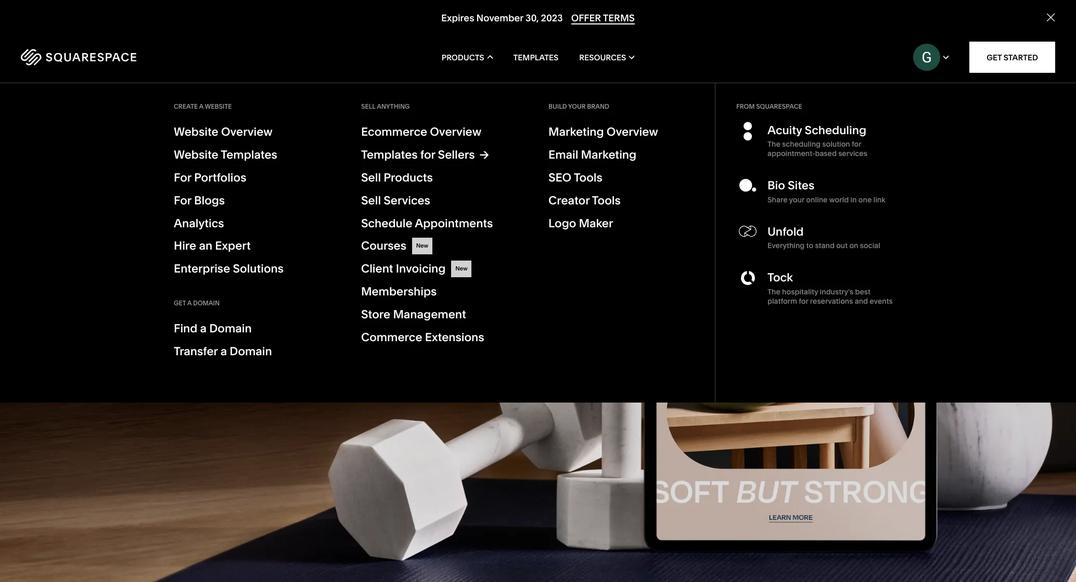 Task type: locate. For each thing, give the bounding box(es) containing it.
creator tools link
[[548, 192, 715, 209]]

1 vertical spatial get
[[174, 299, 186, 307]]

1 for from the top
[[174, 171, 191, 185]]

0 vertical spatial the
[[767, 140, 780, 149]]

30,
[[526, 12, 539, 24]]

website inside 'link'
[[174, 125, 218, 139]]

logo
[[548, 216, 576, 230]]

sell
[[361, 103, 376, 110], [361, 171, 381, 185], [361, 193, 381, 207], [337, 243, 438, 315]]

get for get your free website trial today. no credit card required.
[[145, 337, 160, 348]]

2 horizontal spatial overview
[[607, 125, 658, 139]]

sell products
[[361, 171, 433, 185]]

your right build
[[568, 103, 586, 110]]

transfer a domain
[[174, 345, 272, 359]]

hospitality
[[782, 287, 818, 296]]

store management link
[[361, 307, 528, 323]]

new down "schedule appointments"
[[416, 242, 428, 249]]

products up services
[[384, 171, 433, 185]]

0 horizontal spatial get
[[145, 337, 160, 348]]

1 horizontal spatial for
[[799, 296, 808, 306]]

1 website from the top
[[174, 125, 218, 139]]

schedule appointments link
[[361, 215, 528, 232]]

website down create a website
[[174, 125, 218, 139]]

a for get
[[187, 299, 192, 307]]

overview inside 'link'
[[221, 125, 273, 139]]

for portfolios link
[[174, 170, 340, 186]]

0 vertical spatial marketing
[[548, 125, 604, 139]]

templates down 30,
[[513, 52, 558, 62]]

2 horizontal spatial your
[[789, 195, 804, 204]]

new up memberships 'link'
[[455, 265, 468, 272]]

0 vertical spatial for
[[174, 171, 191, 185]]

2 the from the top
[[767, 287, 780, 296]]

domain
[[193, 299, 220, 307], [209, 322, 252, 336], [230, 345, 272, 359]]

overview for email marketing
[[607, 125, 658, 139]]

the down acuity
[[767, 140, 780, 149]]

templates link
[[513, 36, 558, 78]]

solution
[[822, 140, 850, 149]]

1 vertical spatial products
[[384, 171, 433, 185]]

services
[[838, 149, 867, 158]]

one
[[858, 195, 872, 204]]

1 vertical spatial for
[[174, 193, 191, 207]]

domain up trial
[[209, 322, 252, 336]]

templates for templates
[[513, 52, 558, 62]]

tools up maker
[[592, 193, 621, 207]]

commerce extensions
[[361, 330, 484, 344]]

find
[[174, 322, 197, 336]]

expert
[[215, 239, 251, 253]]

for right platform
[[799, 296, 808, 306]]

overview
[[221, 125, 273, 139], [430, 125, 481, 139], [607, 125, 658, 139]]

acuity
[[767, 123, 802, 137]]

0 vertical spatial new
[[416, 242, 428, 249]]

acuity scheduling the scheduling solution for appointment-based services
[[767, 123, 867, 158]]

1 horizontal spatial templates
[[361, 148, 418, 162]]

november
[[476, 12, 523, 24]]

bio sites
[[767, 179, 814, 193]]

products
[[442, 52, 484, 62], [384, 171, 433, 185]]

2 website from the top
[[174, 148, 218, 162]]

industry's
[[820, 287, 853, 296]]

get up find
[[174, 299, 186, 307]]

domain down the find a domain link
[[230, 345, 272, 359]]

platform
[[767, 296, 797, 306]]

2 vertical spatial your
[[161, 337, 178, 348]]

website down find a domain
[[198, 337, 228, 348]]

0 vertical spatial get
[[987, 52, 1002, 62]]

website
[[174, 125, 218, 139], [174, 148, 218, 162]]

events
[[870, 296, 893, 306]]

resources
[[579, 52, 626, 62]]

get inside 'link'
[[987, 52, 1002, 62]]

1 horizontal spatial overview
[[430, 125, 481, 139]]

0 vertical spatial your
[[568, 103, 586, 110]]

2 horizontal spatial for
[[852, 140, 861, 149]]

website up for portfolios
[[174, 148, 218, 162]]

templates
[[513, 52, 558, 62], [221, 148, 277, 162], [361, 148, 418, 162]]

sites
[[788, 179, 814, 193]]

website
[[205, 103, 232, 110], [198, 337, 228, 348]]

get
[[987, 52, 1002, 62], [174, 299, 186, 307], [145, 337, 160, 348]]

a inside the find a domain link
[[200, 322, 207, 336]]

1 vertical spatial tools
[[592, 193, 621, 207]]

2 vertical spatial domain
[[230, 345, 272, 359]]

your
[[568, 103, 586, 110], [789, 195, 804, 204], [161, 337, 178, 348]]

templates for templates for sellers →
[[361, 148, 418, 162]]

templates for sellers →
[[361, 148, 489, 162]]

required.
[[203, 349, 238, 359]]

get up no
[[145, 337, 160, 348]]

appointments
[[415, 216, 493, 230]]

1 horizontal spatial your
[[568, 103, 586, 110]]

get a domain
[[174, 299, 220, 307]]

2 horizontal spatial templates
[[513, 52, 558, 62]]

for for for portfolios
[[174, 171, 191, 185]]

0 horizontal spatial products
[[384, 171, 433, 185]]

0 vertical spatial products
[[442, 52, 484, 62]]

resources button
[[579, 36, 634, 78]]

for inside acuity scheduling the scheduling solution for appointment-based services
[[852, 140, 861, 149]]

offer terms link
[[571, 12, 635, 25]]

new
[[416, 242, 428, 249], [455, 265, 468, 272]]

1 vertical spatial the
[[767, 287, 780, 296]]

for right solution
[[852, 140, 861, 149]]

marketing down marketing overview
[[581, 148, 636, 162]]

1 vertical spatial website
[[174, 148, 218, 162]]

trial
[[230, 337, 245, 348]]

website for website templates
[[174, 148, 218, 162]]

get left started
[[987, 52, 1002, 62]]

marketing
[[548, 125, 604, 139], [581, 148, 636, 162]]

for down "ecommerce overview"
[[420, 148, 435, 162]]

seo tools link
[[548, 170, 715, 186]]

a left trial
[[220, 345, 227, 359]]

a right create
[[199, 103, 204, 110]]

tools for seo tools
[[574, 171, 602, 185]]

1 vertical spatial website
[[198, 337, 228, 348]]

0 vertical spatial domain
[[193, 299, 220, 307]]

2 horizontal spatial get
[[987, 52, 1002, 62]]

tools for creator tools
[[592, 193, 621, 207]]

services
[[384, 193, 430, 207]]

a for find
[[200, 322, 207, 336]]

0 vertical spatial website
[[174, 125, 218, 139]]

a up find
[[187, 299, 192, 307]]

1 horizontal spatial new
[[455, 265, 468, 272]]

products button
[[442, 36, 493, 78]]

sell products link
[[361, 170, 528, 186]]

2023
[[541, 12, 563, 24]]

today.
[[247, 337, 270, 348]]

0 horizontal spatial overview
[[221, 125, 273, 139]]

overview for website templates
[[221, 125, 273, 139]]

a for transfer
[[220, 345, 227, 359]]

sell for sell
[[337, 243, 438, 315]]

0 vertical spatial tools
[[574, 171, 602, 185]]

for for for blogs
[[174, 193, 191, 207]]

website up website overview
[[205, 103, 232, 110]]

templates down ecommerce
[[361, 148, 418, 162]]

share your online world in one link
[[767, 195, 885, 204]]

the down tock
[[767, 287, 780, 296]]

website for website overview
[[174, 125, 218, 139]]

website overview
[[174, 125, 273, 139]]

1 horizontal spatial get
[[174, 299, 186, 307]]

2 for from the top
[[174, 193, 191, 207]]

1 vertical spatial marketing
[[581, 148, 636, 162]]

world
[[829, 195, 849, 204]]

overview up email marketing link
[[607, 125, 658, 139]]

a right find
[[200, 322, 207, 336]]

0 horizontal spatial new
[[416, 242, 428, 249]]

2 vertical spatial get
[[145, 337, 160, 348]]

online
[[806, 195, 828, 204]]

→
[[479, 148, 489, 162]]

for inside the hospitality industry's best platform for reservations and events
[[799, 296, 808, 306]]

your down the sites
[[789, 195, 804, 204]]

marketing down build your brand
[[548, 125, 604, 139]]

1 horizontal spatial products
[[442, 52, 484, 62]]

started
[[1004, 52, 1038, 62]]

0 horizontal spatial your
[[161, 337, 178, 348]]

store
[[361, 308, 390, 322]]

templates down website overview 'link' at top
[[221, 148, 277, 162]]

website templates link
[[174, 147, 340, 163]]

from
[[736, 103, 755, 110]]

tools up creator tools
[[574, 171, 602, 185]]

1 overview from the left
[[221, 125, 273, 139]]

for for the
[[799, 296, 808, 306]]

out
[[836, 241, 848, 250]]

card
[[183, 349, 201, 359]]

overview up sellers
[[430, 125, 481, 139]]

products down expires
[[442, 52, 484, 62]]

your up the credit on the left bottom of the page
[[161, 337, 178, 348]]

1 the from the top
[[767, 140, 780, 149]]

for left blogs
[[174, 193, 191, 207]]

an
[[199, 239, 212, 253]]

create
[[174, 103, 198, 110]]

1 vertical spatial domain
[[209, 322, 252, 336]]

2 overview from the left
[[430, 125, 481, 139]]

for blogs link
[[174, 192, 340, 209]]

new for client invoicing
[[455, 265, 468, 272]]

for
[[174, 171, 191, 185], [174, 193, 191, 207]]

domain up find a domain
[[193, 299, 220, 307]]

for up for blogs
[[174, 171, 191, 185]]

overview up website templates link
[[221, 125, 273, 139]]

email
[[548, 148, 578, 162]]

tools
[[574, 171, 602, 185], [592, 193, 621, 207]]

get your free website trial today. no credit card required.
[[145, 337, 270, 359]]

1 vertical spatial new
[[455, 265, 468, 272]]

1 vertical spatial your
[[789, 195, 804, 204]]

your inside get your free website trial today. no credit card required.
[[161, 337, 178, 348]]

a inside transfer a domain link
[[220, 345, 227, 359]]

get inside get your free website trial today. no credit card required.
[[145, 337, 160, 348]]

sell anything
[[361, 103, 410, 110]]

website overview link
[[174, 124, 340, 140]]

website inside get your free website trial today. no credit card required.
[[198, 337, 228, 348]]

designed
[[41, 243, 300, 315]]

hire an expert link
[[174, 238, 340, 255]]

3 overview from the left
[[607, 125, 658, 139]]



Task type: describe. For each thing, give the bounding box(es) containing it.
client
[[361, 262, 393, 276]]

stand
[[815, 241, 835, 250]]

expires november 30, 2023
[[441, 12, 563, 24]]

email marketing link
[[548, 147, 715, 163]]

anything
[[377, 103, 410, 110]]

expires
[[441, 12, 474, 24]]

for for acuity
[[852, 140, 861, 149]]

reservations
[[810, 296, 853, 306]]

extensions
[[425, 330, 484, 344]]

get started
[[987, 52, 1038, 62]]

0 vertical spatial website
[[205, 103, 232, 110]]

for portfolios
[[174, 171, 246, 185]]

domain for transfer a domain
[[230, 345, 272, 359]]

offer
[[571, 12, 601, 24]]

a for create
[[199, 103, 204, 110]]

tock
[[767, 271, 793, 285]]

the inside the hospitality industry's best platform for reservations and events
[[767, 287, 780, 296]]

the hospitality industry's best platform for reservations and events
[[767, 287, 893, 306]]

your for share
[[789, 195, 804, 204]]

transfer a domain link
[[174, 343, 340, 360]]

terms
[[603, 12, 635, 24]]

0 horizontal spatial for
[[420, 148, 435, 162]]

scheduling
[[805, 123, 866, 137]]

to
[[806, 241, 813, 250]]

sell for sell services
[[361, 193, 381, 207]]

store management
[[361, 308, 466, 322]]

your for build
[[568, 103, 586, 110]]

build your brand
[[548, 103, 609, 110]]

sell for sell anything
[[361, 103, 376, 110]]

link
[[873, 195, 885, 204]]

everything to stand out on social
[[767, 241, 880, 250]]

the inside acuity scheduling the scheduling solution for appointment-based services
[[767, 140, 780, 149]]

sell for sell products
[[361, 171, 381, 185]]

get for get started
[[987, 52, 1002, 62]]

enterprise solutions
[[174, 262, 284, 276]]

share
[[767, 195, 788, 204]]

your for get
[[161, 337, 178, 348]]

transfer
[[174, 345, 218, 359]]

products inside sell products link
[[384, 171, 433, 185]]

analytics link
[[174, 215, 340, 232]]

overview for templates for sellers
[[430, 125, 481, 139]]

creator tools
[[548, 193, 621, 207]]

from squarespace
[[736, 103, 802, 110]]

portfolios
[[194, 171, 246, 185]]

marketing overview link
[[548, 124, 715, 140]]

everything
[[767, 241, 805, 250]]

memberships link
[[361, 284, 528, 300]]

domain for find a domain
[[209, 322, 252, 336]]

marketing overview
[[548, 125, 658, 139]]

get started link
[[969, 42, 1055, 73]]

email marketing
[[548, 148, 636, 162]]

commerce
[[361, 330, 422, 344]]

scheduling
[[782, 140, 821, 149]]

solutions
[[233, 262, 284, 276]]

creator
[[548, 193, 590, 207]]

offer terms
[[571, 12, 635, 24]]

find a domain link
[[174, 321, 340, 337]]

website templates
[[174, 148, 277, 162]]

brand
[[587, 103, 609, 110]]

get for get a domain
[[174, 299, 186, 307]]

for blogs
[[174, 193, 225, 207]]

maker
[[579, 216, 613, 230]]

ecommerce overview
[[361, 125, 481, 139]]

analytics
[[174, 216, 224, 230]]

build
[[548, 103, 567, 110]]

hire an expert
[[174, 239, 251, 253]]

appointment-
[[767, 149, 815, 158]]

squarespace logo image
[[21, 49, 136, 66]]

logo maker
[[548, 216, 613, 230]]

sell services link
[[361, 192, 528, 209]]

create a website
[[174, 103, 232, 110]]

products inside products button
[[442, 52, 484, 62]]

sellers
[[438, 148, 475, 162]]

seo tools
[[548, 171, 602, 185]]

free
[[180, 337, 196, 348]]

squarespace logo link
[[21, 49, 228, 66]]

credit
[[159, 349, 181, 359]]

blogs
[[194, 193, 225, 207]]

ecommerce overview link
[[361, 124, 528, 140]]

best
[[855, 287, 871, 296]]

based
[[815, 149, 837, 158]]

0 horizontal spatial templates
[[221, 148, 277, 162]]

new for courses
[[416, 242, 428, 249]]

seo
[[548, 171, 571, 185]]

management
[[393, 308, 466, 322]]

domain for get a domain
[[193, 299, 220, 307]]

find a domain
[[174, 322, 252, 336]]

social
[[860, 241, 880, 250]]

and
[[855, 296, 868, 306]]

schedule
[[361, 216, 412, 230]]



Task type: vqa. For each thing, say whether or not it's contained in the screenshot.
whether
no



